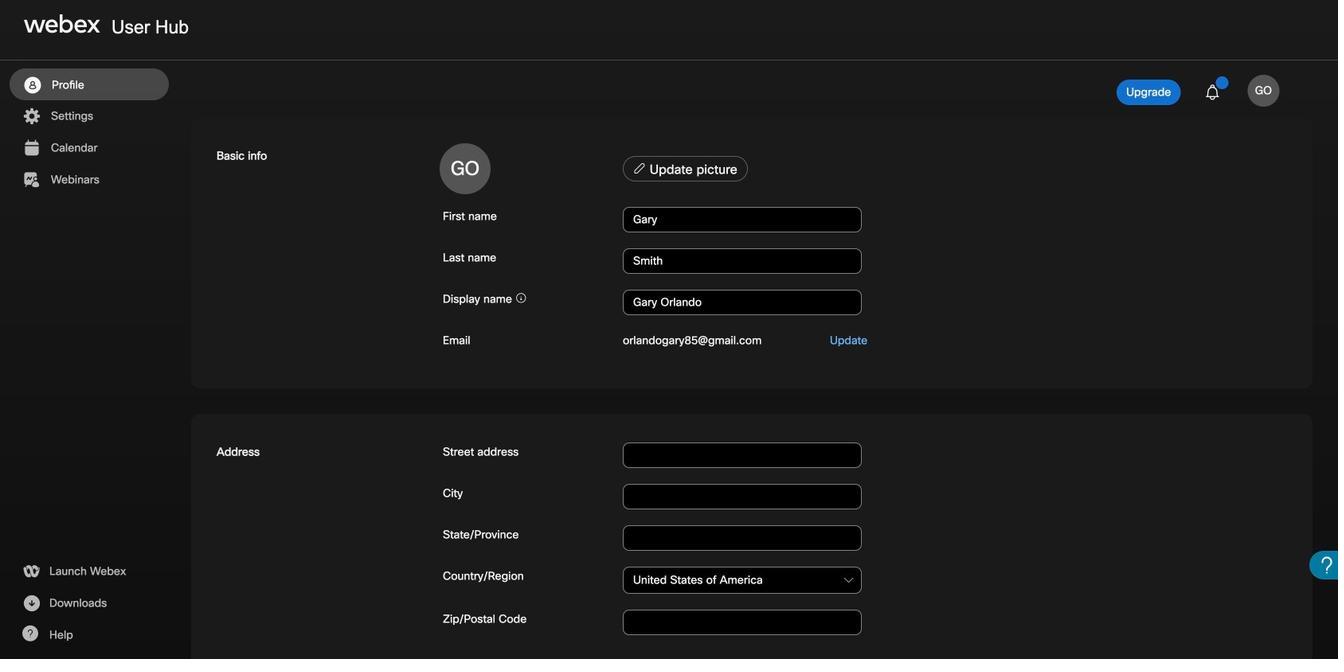 Task type: vqa. For each thing, say whether or not it's contained in the screenshot.
ng help active 'icon'
yes



Task type: locate. For each thing, give the bounding box(es) containing it.
None text field
[[623, 249, 862, 274], [623, 290, 862, 315], [623, 484, 862, 510], [623, 610, 862, 636], [623, 249, 862, 274], [623, 290, 862, 315], [623, 484, 862, 510], [623, 610, 862, 636]]

ng help active image
[[22, 626, 38, 642]]

None text field
[[623, 207, 862, 233], [623, 443, 862, 468], [623, 526, 862, 551], [623, 567, 862, 594], [623, 207, 862, 233], [623, 443, 862, 468], [623, 526, 862, 551], [623, 567, 862, 594]]

mds content download_filled image
[[22, 594, 41, 613]]

cisco webex image
[[24, 14, 100, 33]]

mds meetings_filled image
[[22, 139, 41, 158]]

mds webinar_filled image
[[22, 170, 41, 190]]



Task type: describe. For each thing, give the bounding box(es) containing it.
mds edit_bold image
[[633, 162, 646, 175]]

mds webex helix filled image
[[22, 562, 41, 581]]

change profile picture element
[[620, 156, 1287, 187]]

mds people circle_filled image
[[22, 76, 42, 95]]

mds settings_filled image
[[22, 107, 41, 126]]



